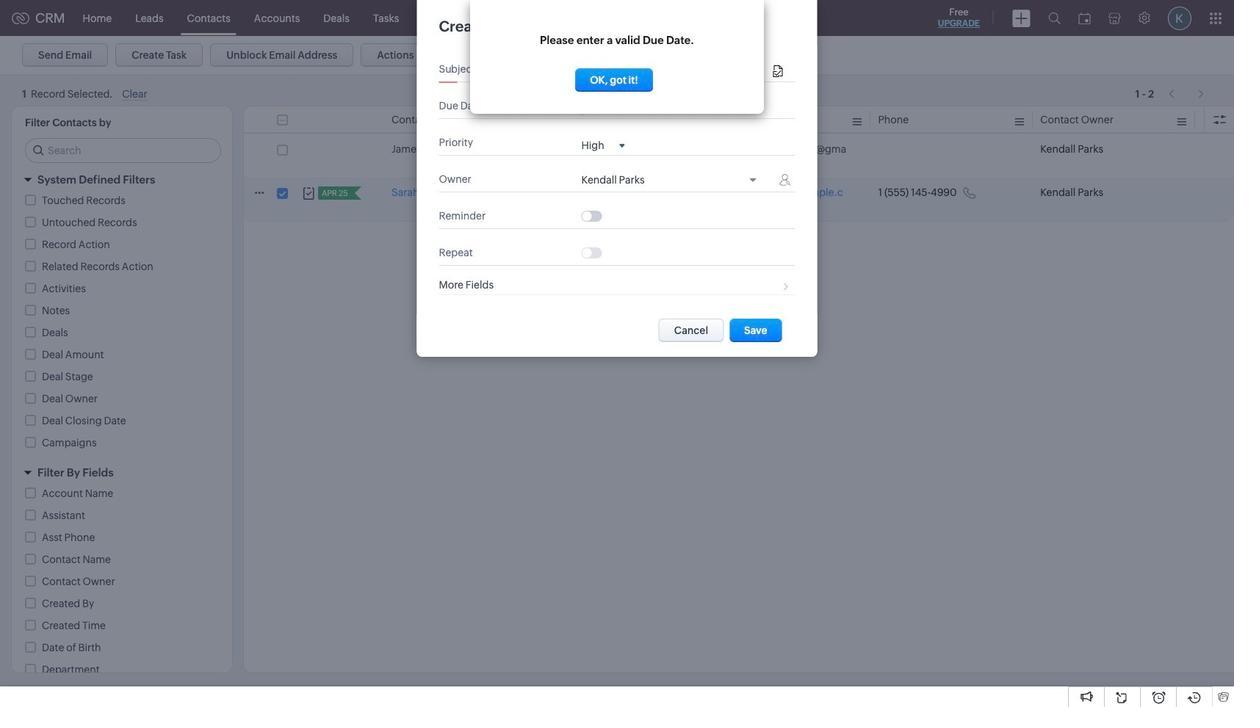 Task type: locate. For each thing, give the bounding box(es) containing it.
MMM d, yyyy text field
[[582, 103, 662, 115]]

None text field
[[582, 64, 770, 76]]

logo image
[[12, 12, 29, 24]]

2 navigation from the top
[[1162, 83, 1212, 104]]

None button
[[576, 68, 653, 92], [659, 319, 724, 342], [576, 68, 653, 92], [659, 319, 724, 342]]

navigation
[[1162, 80, 1212, 101], [1162, 83, 1212, 104]]

row group
[[244, 135, 1234, 222]]

None submit
[[730, 319, 782, 342]]

1 navigation from the top
[[1162, 80, 1212, 101]]

None field
[[582, 139, 625, 151], [582, 174, 763, 188], [582, 139, 625, 151], [582, 174, 763, 188]]



Task type: describe. For each thing, give the bounding box(es) containing it.
Search text field
[[26, 139, 220, 162]]

subject name lookup image
[[773, 65, 783, 78]]



Task type: vqa. For each thing, say whether or not it's contained in the screenshot.
button
yes



